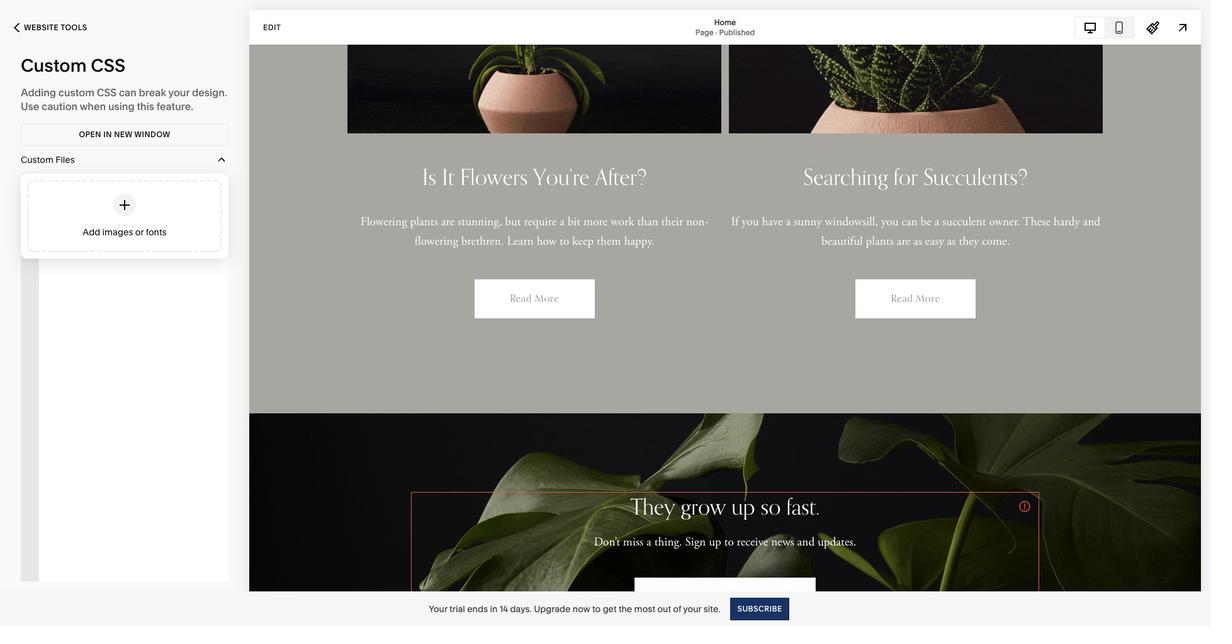 Task type: describe. For each thing, give the bounding box(es) containing it.
to
[[593, 604, 601, 615]]

published
[[720, 27, 755, 37]]

add images or fonts button
[[28, 181, 222, 252]]

of
[[674, 604, 682, 615]]

14
[[500, 604, 508, 615]]

css inside the adding custom css can break your design. use caution when using this feature.
[[97, 86, 117, 99]]

open
[[79, 130, 101, 139]]

·
[[716, 27, 718, 37]]

caution
[[42, 100, 78, 113]]

custom for custom css
[[21, 55, 87, 76]]

custom
[[58, 86, 95, 99]]

edit button
[[255, 16, 289, 39]]

page
[[696, 27, 714, 37]]

using
[[108, 100, 135, 113]]

upgrade
[[534, 604, 571, 615]]

your inside the adding custom css can break your design. use caution when using this feature.
[[168, 86, 190, 99]]

out
[[658, 604, 672, 615]]

site.
[[704, 604, 721, 615]]

subscribe
[[738, 604, 783, 614]]

images
[[102, 226, 133, 238]]

in inside button
[[103, 130, 112, 139]]

website
[[24, 23, 59, 32]]

edit
[[263, 22, 281, 32]]

open in new window
[[79, 130, 170, 139]]

0 vertical spatial css
[[91, 55, 125, 76]]

1 horizontal spatial your
[[684, 604, 702, 615]]

adding
[[21, 86, 56, 99]]

custom files
[[21, 154, 75, 166]]

custom css
[[21, 55, 125, 76]]

open in new window button
[[21, 123, 229, 146]]

new
[[114, 130, 133, 139]]

window
[[134, 130, 170, 139]]

files
[[56, 154, 75, 166]]

add images or fonts
[[83, 226, 167, 238]]

home
[[715, 17, 737, 27]]

tools
[[61, 23, 87, 32]]

design.
[[192, 86, 227, 99]]



Task type: vqa. For each thing, say whether or not it's contained in the screenshot.
TAB LIST
yes



Task type: locate. For each thing, give the bounding box(es) containing it.
in left "14"
[[490, 604, 498, 615]]

your
[[168, 86, 190, 99], [684, 604, 702, 615]]

trial
[[450, 604, 465, 615]]

0 vertical spatial your
[[168, 86, 190, 99]]

in left new
[[103, 130, 112, 139]]

adding custom css can break your design. use caution when using this feature.
[[21, 86, 227, 113]]

the
[[619, 604, 633, 615]]

break
[[139, 86, 166, 99]]

subscribe button
[[731, 598, 790, 621]]

css
[[91, 55, 125, 76], [97, 86, 117, 99]]

your trial ends in 14 days. upgrade now to get the most out of your site.
[[429, 604, 721, 615]]

can
[[119, 86, 137, 99]]

feature.
[[157, 100, 193, 113]]

css up the can
[[91, 55, 125, 76]]

this
[[137, 100, 154, 113]]

get
[[603, 604, 617, 615]]

custom up adding
[[21, 55, 87, 76]]

in
[[103, 130, 112, 139], [490, 604, 498, 615]]

1 horizontal spatial in
[[490, 604, 498, 615]]

css up "when"
[[97, 86, 117, 99]]

your right of
[[684, 604, 702, 615]]

ends
[[468, 604, 488, 615]]

2 custom from the top
[[21, 154, 54, 166]]

1 vertical spatial custom
[[21, 154, 54, 166]]

days.
[[510, 604, 532, 615]]

0 horizontal spatial in
[[103, 130, 112, 139]]

tab list
[[1077, 17, 1135, 37]]

fonts
[[146, 226, 167, 238]]

custom left files
[[21, 154, 54, 166]]

0 horizontal spatial your
[[168, 86, 190, 99]]

custom
[[21, 55, 87, 76], [21, 154, 54, 166]]

1 vertical spatial css
[[97, 86, 117, 99]]

website tools
[[24, 23, 87, 32]]

your up feature.
[[168, 86, 190, 99]]

use
[[21, 100, 39, 113]]

when
[[80, 100, 106, 113]]

add
[[83, 226, 100, 238]]

now
[[573, 604, 591, 615]]

your
[[429, 604, 448, 615]]

1 custom from the top
[[21, 55, 87, 76]]

custom for custom files
[[21, 154, 54, 166]]

0 vertical spatial custom
[[21, 55, 87, 76]]

1 vertical spatial your
[[684, 604, 702, 615]]

website tools button
[[0, 14, 101, 42]]

1 vertical spatial in
[[490, 604, 498, 615]]

home page · published
[[696, 17, 755, 37]]

most
[[635, 604, 656, 615]]

0 vertical spatial in
[[103, 130, 112, 139]]

or
[[135, 226, 144, 238]]



